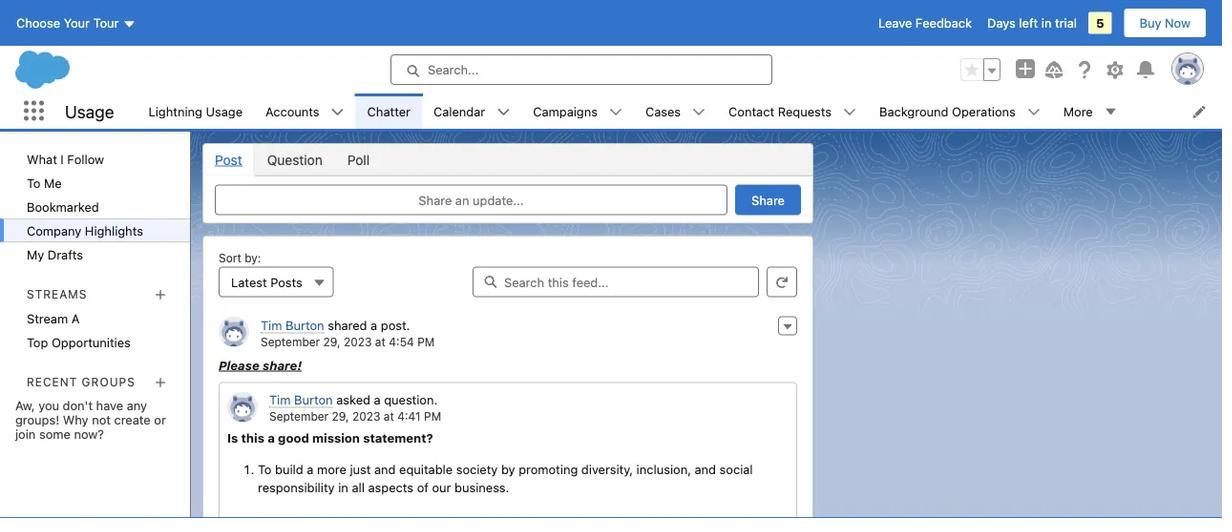 Task type: describe. For each thing, give the bounding box(es) containing it.
text default image inside more dropdown button
[[1105, 105, 1118, 118]]

groups
[[82, 375, 135, 389]]

usage inside 'link'
[[206, 104, 243, 118]]

poll
[[347, 152, 370, 168]]

text default image for campaigns
[[609, 106, 623, 119]]

social
[[720, 462, 753, 477]]

why not create or join some now?
[[15, 413, 166, 441]]

promoting
[[519, 462, 578, 477]]

don't
[[63, 398, 93, 413]]

Sort by: button
[[219, 267, 334, 298]]

diversity,
[[582, 462, 633, 477]]

a right this
[[268, 431, 275, 445]]

lightning usage
[[148, 104, 243, 118]]

more button
[[1052, 94, 1130, 129]]

stream a top opportunities
[[27, 311, 131, 350]]

lightning
[[148, 104, 202, 118]]

poll link
[[335, 144, 382, 175]]

share button
[[736, 185, 801, 215]]

at for post.
[[375, 335, 386, 349]]

september for share!﻿
[[261, 335, 320, 349]]

what i follow link
[[0, 147, 190, 171]]

more
[[317, 462, 347, 477]]

list containing lightning usage
[[137, 94, 1223, 129]]

recent groups
[[27, 375, 135, 389]]

left
[[1020, 16, 1038, 30]]

contact requests list item
[[717, 94, 868, 129]]

sort
[[219, 252, 241, 265]]

opportunities
[[52, 335, 131, 350]]

buy
[[1140, 16, 1162, 30]]

build
[[275, 462, 304, 477]]

lightning usage link
[[137, 94, 254, 129]]

you
[[38, 398, 59, 413]]

to inside what i follow to me bookmarked company highlights my drafts
[[27, 176, 41, 190]]

0 horizontal spatial usage
[[65, 101, 114, 122]]

stream a link
[[0, 307, 190, 331]]

september 29, 2023 at 4:41 pm link
[[269, 410, 441, 423]]

1 and from the left
[[374, 462, 396, 477]]

buy now
[[1140, 16, 1191, 30]]

Search this feed... search field
[[473, 267, 759, 298]]

2 and from the left
[[695, 462, 716, 477]]

tour
[[93, 16, 119, 30]]

tim burton link for asked a question.
[[269, 393, 333, 408]]

leave feedback link
[[879, 16, 972, 30]]

top
[[27, 335, 48, 350]]

company
[[27, 224, 81, 238]]

to inside to build a more just and equitable society by promoting diversity, inclusion, and social responsibility in all aspects of our business.
[[258, 462, 272, 477]]

operations
[[952, 104, 1016, 118]]

create
[[114, 413, 151, 427]]

4:54
[[389, 335, 414, 349]]

cases link
[[634, 94, 693, 129]]

september for this
[[269, 410, 329, 423]]

chatter
[[367, 104, 411, 118]]

why
[[63, 413, 88, 427]]

all
[[352, 481, 365, 495]]

by
[[501, 462, 515, 477]]

business.
[[455, 481, 509, 495]]

latest posts
[[231, 275, 303, 289]]

any
[[127, 398, 147, 413]]

campaigns list item
[[522, 94, 634, 129]]

requests
[[778, 104, 832, 118]]

chatter link
[[356, 94, 422, 129]]

pm for asked a question.
[[424, 410, 441, 423]]

now?
[[74, 427, 104, 441]]

aw, you don't have any groups!
[[15, 398, 147, 427]]

tim burton asked a question. september 29, 2023 at 4:41 pm
[[269, 393, 441, 423]]

responsibility
[[258, 481, 335, 495]]

some
[[39, 427, 71, 441]]

0 vertical spatial in
[[1042, 16, 1052, 30]]

your
[[64, 16, 90, 30]]

not
[[92, 413, 111, 427]]

please
[[219, 358, 260, 373]]

cases list item
[[634, 94, 717, 129]]

my
[[27, 247, 44, 262]]

text default image for background operations
[[1028, 106, 1041, 119]]

equitable
[[399, 462, 453, 477]]

what
[[27, 152, 57, 166]]

4:41
[[398, 410, 421, 423]]

accounts link
[[254, 94, 331, 129]]

background operations link
[[868, 94, 1028, 129]]

2023 for shared
[[344, 335, 372, 349]]

society
[[456, 462, 498, 477]]

september 29, 2023 at 4:54 pm link
[[261, 335, 435, 349]]

background
[[880, 104, 949, 118]]

update...
[[473, 193, 524, 207]]

me
[[44, 176, 62, 190]]

latest
[[231, 275, 267, 289]]

burton for shared a post.
[[286, 319, 324, 333]]

background operations
[[880, 104, 1016, 118]]

buy now button
[[1124, 8, 1207, 38]]

bookmarked link
[[0, 195, 190, 219]]

choose your tour button
[[15, 8, 137, 38]]

tim for share!﻿
[[261, 319, 282, 333]]

tim burton shared a post. september 29, 2023 at 4:54 pm
[[261, 319, 435, 349]]

pm for shared a post.
[[418, 335, 435, 349]]

question link
[[255, 144, 335, 175]]

tim burton image for please
[[219, 317, 249, 347]]

calendar list item
[[422, 94, 522, 129]]

text default image for calendar
[[497, 106, 510, 119]]

groups!
[[15, 413, 59, 427]]

tim burton image for is
[[227, 392, 258, 422]]

search... button
[[391, 54, 773, 85]]

shared
[[328, 319, 367, 333]]

days
[[988, 16, 1016, 30]]

good
[[278, 431, 309, 445]]

recent
[[27, 375, 78, 389]]



Task type: locate. For each thing, give the bounding box(es) containing it.
2023 for asked
[[352, 410, 381, 423]]

0 vertical spatial pm
[[418, 335, 435, 349]]

text default image inside the calendar list item
[[497, 106, 510, 119]]

search...
[[428, 63, 479, 77]]

my drafts link
[[0, 243, 190, 266]]

tab list containing post
[[202, 143, 814, 176]]

0 horizontal spatial share
[[419, 193, 452, 207]]

1 vertical spatial in
[[338, 481, 348, 495]]

streams link
[[27, 288, 87, 301]]

2 share from the left
[[752, 193, 785, 207]]

tim inside tim burton asked a question. september 29, 2023 at 4:41 pm
[[269, 393, 291, 407]]

sort by:
[[219, 252, 261, 265]]

text default image right cases
[[693, 106, 706, 119]]

have
[[96, 398, 123, 413]]

tim burton link
[[261, 319, 324, 334], [269, 393, 333, 408]]

0 horizontal spatial and
[[374, 462, 396, 477]]

september inside tim burton shared a post. september 29, 2023 at 4:54 pm
[[261, 335, 320, 349]]

tim burton link for shared a post.
[[261, 319, 324, 334]]

text default image for accounts
[[331, 106, 344, 119]]

pm right 4:54
[[418, 335, 435, 349]]

29,
[[323, 335, 341, 349], [332, 410, 349, 423]]

1 horizontal spatial usage
[[206, 104, 243, 118]]

share for share
[[752, 193, 785, 207]]

join
[[15, 427, 36, 441]]

tim burton image
[[219, 317, 249, 347], [227, 392, 258, 422]]

is
[[227, 431, 238, 445]]

text default image right calendar at the top left of the page
[[497, 106, 510, 119]]

an
[[455, 193, 469, 207]]

0 vertical spatial at
[[375, 335, 386, 349]]

post.
[[381, 319, 410, 333]]

at inside tim burton asked a question. september 29, 2023 at 4:41 pm
[[384, 410, 394, 423]]

a inside tim burton shared a post. september 29, 2023 at 4:54 pm
[[371, 319, 378, 333]]

pm
[[418, 335, 435, 349], [424, 410, 441, 423]]

1 horizontal spatial to
[[258, 462, 272, 477]]

inclusion,
[[637, 462, 691, 477]]

2023 down asked on the left bottom
[[352, 410, 381, 423]]

i
[[61, 152, 64, 166]]

at for question.
[[384, 410, 394, 423]]

29, inside tim burton asked a question. september 29, 2023 at 4:41 pm
[[332, 410, 349, 423]]

29, down asked on the left bottom
[[332, 410, 349, 423]]

1 vertical spatial to
[[258, 462, 272, 477]]

and left social at the bottom of the page
[[695, 462, 716, 477]]

0 vertical spatial tim burton link
[[261, 319, 324, 334]]

0 horizontal spatial to
[[27, 176, 41, 190]]

is this a good mission statement?
[[227, 431, 433, 445]]

text default image left cases
[[609, 106, 623, 119]]

campaigns link
[[522, 94, 609, 129]]

leave feedback
[[879, 16, 972, 30]]

0 vertical spatial tim
[[261, 319, 282, 333]]

what i follow to me bookmarked company highlights my drafts
[[27, 152, 143, 262]]

calendar
[[434, 104, 485, 118]]

2 text default image from the left
[[331, 106, 344, 119]]

tim burton image up please on the left bottom
[[219, 317, 249, 347]]

burton for asked a question.
[[294, 393, 333, 407]]

text default image inside campaigns list item
[[609, 106, 623, 119]]

1 vertical spatial pm
[[424, 410, 441, 423]]

follow
[[67, 152, 104, 166]]

to build a more just and equitable society by promoting diversity, inclusion, and social responsibility in all aspects of our business.
[[258, 462, 753, 495]]

tim down share!﻿
[[269, 393, 291, 407]]

share!﻿
[[263, 358, 302, 373]]

0 horizontal spatial in
[[338, 481, 348, 495]]

share for share an update...
[[419, 193, 452, 207]]

4 text default image from the left
[[693, 106, 706, 119]]

at
[[375, 335, 386, 349], [384, 410, 394, 423]]

29, for asked
[[332, 410, 349, 423]]

post link
[[203, 144, 255, 175]]

burton left asked on the left bottom
[[294, 393, 333, 407]]

1 vertical spatial at
[[384, 410, 394, 423]]

5
[[1096, 16, 1105, 30]]

tim
[[261, 319, 282, 333], [269, 393, 291, 407]]

2023 inside tim burton shared a post. september 29, 2023 at 4:54 pm
[[344, 335, 372, 349]]

tim for this
[[269, 393, 291, 407]]

company highlights link
[[0, 219, 190, 243]]

calendar link
[[422, 94, 497, 129]]

text default image inside 'background operations' list item
[[1028, 106, 1041, 119]]

aspects
[[368, 481, 414, 495]]

stream
[[27, 311, 68, 326]]

2023
[[344, 335, 372, 349], [352, 410, 381, 423]]

1 horizontal spatial in
[[1042, 16, 1052, 30]]

burton left shared
[[286, 319, 324, 333]]

tim burton link up share!﻿
[[261, 319, 324, 334]]

trial
[[1055, 16, 1077, 30]]

text default image inside the accounts list item
[[331, 106, 344, 119]]

1 horizontal spatial and
[[695, 462, 716, 477]]

to me link
[[0, 171, 190, 195]]

in
[[1042, 16, 1052, 30], [338, 481, 348, 495]]

1 horizontal spatial share
[[752, 193, 785, 207]]

text default image inside cases 'list item'
[[693, 106, 706, 119]]

text default image left more
[[1028, 106, 1041, 119]]

feedback
[[916, 16, 972, 30]]

question
[[267, 152, 323, 168]]

highlights
[[85, 224, 143, 238]]

text default image for contact requests
[[843, 106, 857, 119]]

please share!﻿
[[219, 358, 302, 373]]

0 horizontal spatial text default image
[[609, 106, 623, 119]]

list
[[137, 94, 1223, 129]]

asked
[[336, 393, 371, 407]]

1 vertical spatial tim burton link
[[269, 393, 333, 408]]

cases
[[646, 104, 681, 118]]

just
[[350, 462, 371, 477]]

september up share!﻿
[[261, 335, 320, 349]]

burton inside tim burton shared a post. september 29, 2023 at 4:54 pm
[[286, 319, 324, 333]]

a left post.
[[371, 319, 378, 333]]

1 vertical spatial burton
[[294, 393, 333, 407]]

statement?
[[363, 431, 433, 445]]

tim up share!﻿
[[261, 319, 282, 333]]

september up good
[[269, 410, 329, 423]]

leave
[[879, 16, 912, 30]]

text default image right "requests"
[[843, 106, 857, 119]]

share an update... button
[[215, 185, 728, 215]]

text default image
[[609, 106, 623, 119], [1028, 106, 1041, 119]]

at left 4:54
[[375, 335, 386, 349]]

share left 'an'
[[419, 193, 452, 207]]

text default image for cases
[[693, 106, 706, 119]]

1 horizontal spatial text default image
[[1028, 106, 1041, 119]]

accounts list item
[[254, 94, 356, 129]]

pm inside tim burton asked a question. september 29, 2023 at 4:41 pm
[[424, 410, 441, 423]]

29, down shared
[[323, 335, 341, 349]]

0 vertical spatial 2023
[[344, 335, 372, 349]]

at inside tim burton shared a post. september 29, 2023 at 4:54 pm
[[375, 335, 386, 349]]

usage up the follow
[[65, 101, 114, 122]]

share down contact requests
[[752, 193, 785, 207]]

pm inside tim burton shared a post. september 29, 2023 at 4:54 pm
[[418, 335, 435, 349]]

a inside tim burton asked a question. september 29, 2023 at 4:41 pm
[[374, 393, 381, 407]]

to left me
[[27, 176, 41, 190]]

1 text default image from the left
[[1105, 105, 1118, 118]]

2023 down shared
[[344, 335, 372, 349]]

our
[[432, 481, 451, 495]]

days left in trial
[[988, 16, 1077, 30]]

0 vertical spatial burton
[[286, 319, 324, 333]]

bookmarked
[[27, 200, 99, 214]]

text default image
[[1105, 105, 1118, 118], [331, 106, 344, 119], [497, 106, 510, 119], [693, 106, 706, 119], [843, 106, 857, 119]]

in left all
[[338, 481, 348, 495]]

accounts
[[266, 104, 320, 118]]

tim burton image up is
[[227, 392, 258, 422]]

to left build
[[258, 462, 272, 477]]

0 vertical spatial tim burton image
[[219, 317, 249, 347]]

top opportunities link
[[0, 331, 190, 354]]

3 text default image from the left
[[497, 106, 510, 119]]

5 text default image from the left
[[843, 106, 857, 119]]

burton inside tim burton asked a question. september 29, 2023 at 4:41 pm
[[294, 393, 333, 407]]

pm right 4:41
[[424, 410, 441, 423]]

2 text default image from the left
[[1028, 106, 1041, 119]]

0 vertical spatial september
[[261, 335, 320, 349]]

more
[[1064, 104, 1093, 118]]

and up aspects
[[374, 462, 396, 477]]

now
[[1165, 16, 1191, 30]]

share an update...
[[419, 193, 524, 207]]

29, for shared
[[323, 335, 341, 349]]

recent groups link
[[27, 375, 135, 389]]

tim burton link up good
[[269, 393, 333, 408]]

2023 inside tim burton asked a question. september 29, 2023 at 4:41 pm
[[352, 410, 381, 423]]

usage up post
[[206, 104, 243, 118]]

a right build
[[307, 462, 314, 477]]

contact requests link
[[717, 94, 843, 129]]

0 vertical spatial to
[[27, 176, 41, 190]]

by:
[[245, 252, 261, 265]]

tim inside tim burton shared a post. september 29, 2023 at 4:54 pm
[[261, 319, 282, 333]]

1 share from the left
[[419, 193, 452, 207]]

1 text default image from the left
[[609, 106, 623, 119]]

tab list
[[202, 143, 814, 176]]

1 vertical spatial 2023
[[352, 410, 381, 423]]

group
[[961, 58, 1001, 81]]

in inside to build a more just and equitable society by promoting diversity, inclusion, and social responsibility in all aspects of our business.
[[338, 481, 348, 495]]

this
[[241, 431, 265, 445]]

text default image inside contact requests list item
[[843, 106, 857, 119]]

1 vertical spatial tim burton image
[[227, 392, 258, 422]]

post
[[215, 152, 242, 168]]

a right asked on the left bottom
[[374, 393, 381, 407]]

1 vertical spatial 29,
[[332, 410, 349, 423]]

burton
[[286, 319, 324, 333], [294, 393, 333, 407]]

tim burton, september 29, 2023 at 4:54 pm element
[[211, 309, 805, 519]]

aw,
[[15, 398, 35, 413]]

text default image right accounts
[[331, 106, 344, 119]]

1 vertical spatial september
[[269, 410, 329, 423]]

september inside tim burton asked a question. september 29, 2023 at 4:41 pm
[[269, 410, 329, 423]]

29, inside tim burton shared a post. september 29, 2023 at 4:54 pm
[[323, 335, 341, 349]]

in right left
[[1042, 16, 1052, 30]]

1 vertical spatial tim
[[269, 393, 291, 407]]

background operations list item
[[868, 94, 1052, 129]]

text default image right more
[[1105, 105, 1118, 118]]

0 vertical spatial 29,
[[323, 335, 341, 349]]

a inside to build a more just and equitable society by promoting diversity, inclusion, and social responsibility in all aspects of our business.
[[307, 462, 314, 477]]

a
[[71, 311, 80, 326]]

at left 4:41
[[384, 410, 394, 423]]



Task type: vqa. For each thing, say whether or not it's contained in the screenshot.
Acme
no



